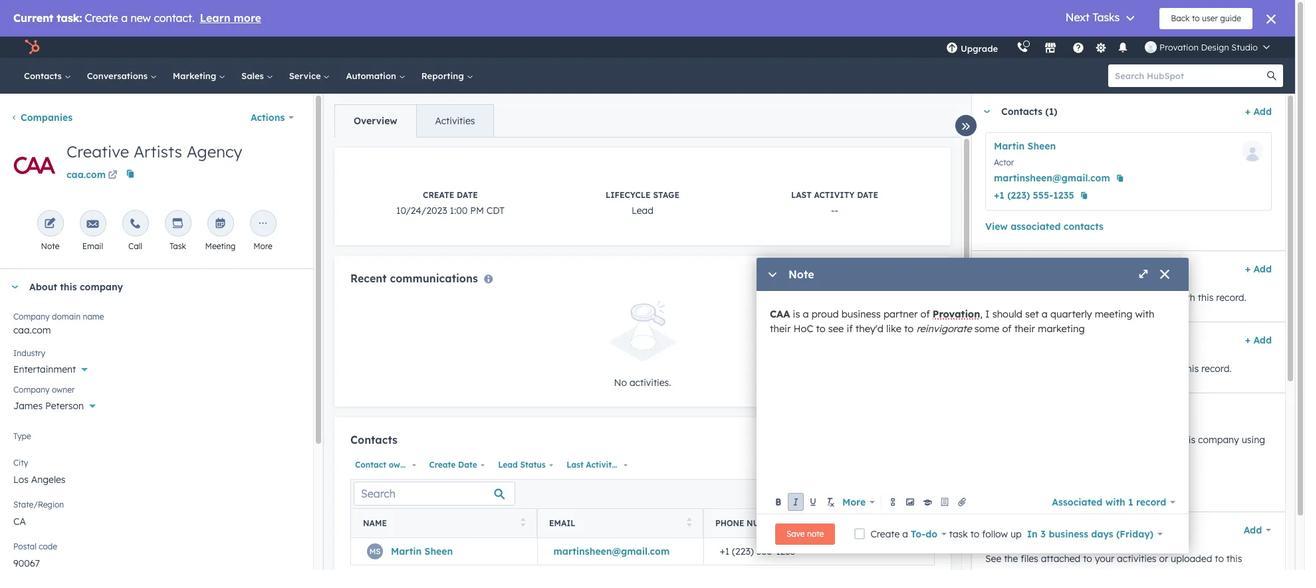 Task type: describe. For each thing, give the bounding box(es) containing it.
associated with 1 record button
[[1052, 493, 1176, 512]]

settings image
[[1095, 42, 1107, 54]]

associated for requests
[[1112, 363, 1160, 375]]

track for track the revenue opportunities associated with this record.
[[985, 292, 1009, 304]]

marketplaces image
[[1045, 43, 1057, 55]]

press to sort. element for name
[[520, 518, 525, 530]]

task to follow up
[[947, 528, 1025, 540]]

agency
[[187, 142, 242, 162]]

1 link opens in a new window image from the top
[[108, 168, 117, 184]]

1 + add from the top
[[1245, 106, 1272, 118]]

last for last activity date --
[[791, 190, 812, 200]]

search image
[[1267, 71, 1277, 80]]

activities link
[[416, 105, 494, 137]]

james peterson
[[13, 400, 84, 412]]

stage
[[653, 190, 680, 200]]

1 - from the left
[[831, 205, 835, 217]]

hubspot
[[985, 450, 1024, 462]]

activity for last activity date --
[[814, 190, 855, 200]]

save note button
[[775, 524, 835, 545]]

james
[[13, 400, 43, 412]]

type
[[13, 432, 31, 442]]

reporting
[[421, 70, 466, 81]]

provation design studio button
[[1137, 37, 1278, 58]]

task image
[[172, 218, 184, 231]]

reinvigorate
[[917, 323, 972, 335]]

2 link opens in a new window image from the top
[[108, 171, 117, 181]]

minimize dialog image
[[767, 270, 778, 281]]

1 + from the top
[[1245, 106, 1251, 118]]

company inside collect and track payments associated with this company using hubspot payments.
[[1198, 434, 1239, 446]]

about
[[29, 281, 57, 293]]

if
[[847, 323, 853, 335]]

conversations link
[[79, 58, 165, 94]]

expand dialog image
[[1138, 270, 1149, 281]]

contacts (1)
[[1001, 106, 1058, 118]]

associated down +1 (223) 555-1235 button
[[1011, 221, 1061, 233]]

create date 10/24/2023 1:00 pm cdt
[[396, 190, 505, 217]]

activity for last activity date
[[586, 460, 617, 470]]

task
[[949, 528, 968, 540]]

city
[[13, 458, 28, 468]]

company inside dropdown button
[[80, 281, 123, 293]]

track the customer requests associated with this record.
[[985, 363, 1232, 375]]

automation link
[[338, 58, 413, 94]]

sales link
[[233, 58, 281, 94]]

provation design studio
[[1160, 42, 1258, 53]]

contacts for contacts link
[[24, 70, 64, 81]]

save
[[787, 529, 805, 539]]

entertainment button
[[13, 356, 300, 378]]

track for track the customer requests associated with this record.
[[985, 363, 1009, 375]]

more inside popup button
[[843, 496, 866, 508]]

with for requests
[[1162, 363, 1181, 375]]

notifications image
[[1117, 43, 1129, 55]]

see
[[985, 553, 1002, 565]]

menu containing provation design studio
[[937, 37, 1279, 58]]

marketing link
[[165, 58, 233, 94]]

cdt
[[487, 205, 505, 217]]

to left "your"
[[1083, 553, 1092, 565]]

set up payments
[[1097, 480, 1161, 490]]

1 horizontal spatial martinsheen@gmail.com link
[[994, 170, 1110, 186]]

1 horizontal spatial martin
[[994, 140, 1025, 152]]

their inside , i should set a quarterly meeting with their hoc to see if they'd like to
[[770, 323, 791, 335]]

name
[[83, 312, 104, 322]]

associated for opportunities
[[1127, 292, 1175, 304]]

,
[[980, 308, 983, 321]]

martinsheen@gmail.com for martinsheen@gmail.com "link" to the right
[[994, 172, 1110, 184]]

overview link
[[335, 105, 416, 137]]

this inside see the files attached to your activities or uploaded to this record.
[[1227, 553, 1242, 565]]

0 horizontal spatial of
[[921, 308, 930, 321]]

1 horizontal spatial a
[[903, 528, 908, 540]]

record. for track the revenue opportunities associated with this record.
[[1216, 292, 1247, 304]]

requests
[[1072, 363, 1109, 375]]

domain
[[52, 312, 81, 322]]

3
[[1041, 528, 1046, 540]]

lifecycle stage lead
[[606, 190, 680, 217]]

0 horizontal spatial 555-
[[757, 546, 776, 558]]

payments.
[[1027, 450, 1073, 462]]

partner
[[884, 308, 918, 321]]

date inside last activity date --
[[857, 190, 878, 200]]

should
[[993, 308, 1023, 321]]

more image
[[257, 218, 269, 231]]

caa.com link
[[66, 164, 120, 184]]

to right "uploaded"
[[1215, 553, 1224, 565]]

associated with 1 record
[[1052, 496, 1167, 508]]

calling icon button
[[1011, 39, 1034, 56]]

view associated contacts link
[[985, 219, 1104, 235]]

to-do button
[[911, 526, 947, 542]]

track the revenue opportunities associated with this record.
[[985, 292, 1247, 304]]

martin sheen link for martinsheen@gmail.com
[[391, 546, 453, 558]]

reinvigorate some of their marketing
[[917, 323, 1085, 335]]

1 vertical spatial 1235
[[776, 546, 796, 558]]

1 vertical spatial martin sheen
[[391, 546, 453, 558]]

communications
[[390, 272, 478, 285]]

last activity date button
[[562, 457, 638, 474]]

phone
[[716, 519, 744, 529]]

help button
[[1067, 37, 1090, 58]]

caa.com inside the company domain name caa.com
[[13, 325, 51, 336]]

sales
[[241, 70, 266, 81]]

note image
[[44, 218, 56, 231]]

actions button
[[242, 104, 303, 131]]

contacts for contacts (1)
[[1001, 106, 1043, 118]]

code
[[39, 542, 57, 552]]

last activity date
[[567, 460, 638, 470]]

with for opportunities
[[1177, 292, 1196, 304]]

email image
[[87, 218, 99, 231]]

+1 inside button
[[994, 190, 1005, 201]]

provation inside 'provation design studio' popup button
[[1160, 42, 1199, 53]]

set up payments link
[[1086, 475, 1172, 496]]

design
[[1201, 42, 1229, 53]]

name
[[363, 519, 387, 529]]

the for revenue
[[1012, 292, 1026, 304]]

activities
[[435, 115, 475, 127]]

0 horizontal spatial provation
[[933, 308, 980, 321]]

contact owner
[[355, 460, 413, 470]]

0 vertical spatial caa.com
[[66, 169, 106, 181]]

customer
[[1028, 363, 1069, 375]]

1 vertical spatial (223)
[[732, 546, 754, 558]]

1 vertical spatial note
[[789, 268, 814, 281]]

add button
[[1235, 517, 1272, 544]]

State/Region text field
[[13, 508, 300, 535]]

2 - from the left
[[835, 205, 839, 217]]

associated for payments
[[1109, 434, 1156, 446]]

james peterson button
[[13, 393, 300, 415]]

the for customer
[[1012, 363, 1026, 375]]

+ add button for track the customer requests associated with this record.
[[1245, 332, 1272, 348]]

0 horizontal spatial martin
[[391, 546, 422, 558]]

with inside , i should set a quarterly meeting with their hoc to see if they'd like to
[[1135, 308, 1155, 321]]

create for create date
[[429, 460, 456, 470]]

actions
[[251, 112, 285, 124]]

contacts (1) button
[[972, 94, 1240, 130]]

to right task
[[971, 528, 980, 540]]

with for payments
[[1159, 434, 1177, 446]]

call image
[[129, 218, 141, 231]]

2 vertical spatial contacts
[[350, 434, 398, 447]]

state/region
[[13, 500, 64, 510]]

edit button
[[11, 142, 59, 194]]

service link
[[281, 58, 338, 94]]

company for company domain name caa.com
[[13, 312, 50, 322]]

Postal code text field
[[13, 550, 300, 571]]

in
[[1027, 528, 1038, 540]]

set
[[1025, 308, 1039, 321]]

postal
[[13, 542, 37, 552]]

calling icon image
[[1017, 42, 1029, 54]]

1 horizontal spatial martin sheen
[[994, 140, 1056, 152]]

automation
[[346, 70, 399, 81]]

settings link
[[1093, 40, 1109, 54]]

Search search field
[[354, 482, 515, 506]]

1 vertical spatial +1 (223) 555-1235
[[720, 546, 796, 558]]

and
[[1018, 434, 1035, 446]]

0 vertical spatial email
[[82, 241, 103, 251]]

caa
[[770, 308, 790, 321]]

company for company owner
[[13, 385, 50, 395]]

payments inside "set up payments" link
[[1123, 480, 1161, 490]]



Task type: locate. For each thing, give the bounding box(es) containing it.
this inside collect and track payments associated with this company using hubspot payments.
[[1180, 434, 1196, 446]]

press to sort. image for phone number
[[917, 518, 922, 528]]

0 vertical spatial caret image
[[983, 110, 991, 113]]

this for track the customer requests associated with this record.
[[1183, 363, 1199, 375]]

this for collect and track payments associated with this company using hubspot payments.
[[1180, 434, 1196, 446]]

1 horizontal spatial business
[[1049, 528, 1089, 540]]

+1 down phone in the right bottom of the page
[[720, 546, 730, 558]]

0 horizontal spatial note
[[41, 241, 59, 251]]

activity
[[814, 190, 855, 200], [586, 460, 617, 470]]

0 vertical spatial track
[[985, 292, 1009, 304]]

with inside popup button
[[1106, 496, 1126, 508]]

1 vertical spatial last
[[567, 460, 584, 470]]

1 horizontal spatial +1
[[994, 190, 1005, 201]]

associated down the expand dialog "image"
[[1127, 292, 1175, 304]]

martin sheen link for view associated contacts
[[994, 140, 1056, 152]]

caa.com up industry
[[13, 325, 51, 336]]

1 horizontal spatial more
[[843, 496, 866, 508]]

2 vertical spatial record.
[[985, 569, 1016, 571]]

+ add for track the revenue opportunities associated with this record.
[[1245, 263, 1272, 275]]

0 horizontal spatial press to sort. element
[[520, 518, 525, 530]]

see
[[828, 323, 844, 335]]

martin sheen link up the actor
[[994, 140, 1056, 152]]

their down caa
[[770, 323, 791, 335]]

1 horizontal spatial activity
[[814, 190, 855, 200]]

company
[[80, 281, 123, 293], [1198, 434, 1239, 446]]

search button
[[1261, 65, 1283, 87]]

0 vertical spatial note
[[41, 241, 59, 251]]

contact owner button
[[350, 457, 419, 474]]

1 + add button from the top
[[1245, 104, 1272, 120]]

2 horizontal spatial press to sort. element
[[917, 518, 922, 530]]

martin sheen link down search search box
[[391, 546, 453, 558]]

pm
[[470, 205, 484, 217]]

last activity date --
[[791, 190, 878, 217]]

2 + add button from the top
[[1245, 261, 1272, 277]]

provation up reinvigorate
[[933, 308, 980, 321]]

1:00
[[450, 205, 468, 217]]

record
[[1136, 496, 1167, 508]]

(223) inside +1 (223) 555-1235 button
[[1008, 190, 1030, 201]]

uploaded
[[1171, 553, 1213, 565]]

peterson
[[45, 400, 84, 412]]

0 vertical spatial activity
[[814, 190, 855, 200]]

1 horizontal spatial press to sort. element
[[687, 518, 692, 530]]

1 horizontal spatial contacts
[[350, 434, 398, 447]]

company up james
[[13, 385, 50, 395]]

press to sort. element for phone number
[[917, 518, 922, 530]]

2 press to sort. element from the left
[[687, 518, 692, 530]]

caret image for attachments
[[983, 529, 991, 532]]

press to sort. image for name
[[520, 518, 525, 528]]

press to sort. element for email
[[687, 518, 692, 530]]

press to sort. image down lead status popup button
[[520, 518, 525, 528]]

10/24/2023
[[396, 205, 447, 217]]

owner right contact
[[389, 460, 413, 470]]

the right see
[[1004, 553, 1018, 565]]

activities.
[[630, 377, 671, 389]]

create date button
[[425, 457, 488, 474]]

1 vertical spatial +
[[1245, 263, 1251, 275]]

0 horizontal spatial 1235
[[776, 546, 796, 558]]

0 vertical spatial payments
[[1062, 434, 1106, 446]]

task
[[170, 241, 186, 251]]

upgrade
[[961, 43, 998, 54]]

0 horizontal spatial contacts
[[24, 70, 64, 81]]

0 horizontal spatial martinsheen@gmail.com link
[[554, 546, 670, 558]]

0 vertical spatial more
[[254, 241, 272, 251]]

3 press to sort. element from the left
[[917, 518, 922, 530]]

business up they'd
[[842, 308, 881, 321]]

0 horizontal spatial last
[[567, 460, 584, 470]]

martin down search search box
[[391, 546, 422, 558]]

create up search search box
[[429, 460, 456, 470]]

1 horizontal spatial martinsheen@gmail.com
[[994, 172, 1110, 184]]

actor
[[994, 158, 1014, 168]]

to
[[816, 323, 826, 335], [904, 323, 914, 335], [971, 528, 980, 540], [1083, 553, 1092, 565], [1215, 553, 1224, 565]]

press to sort. image
[[520, 518, 525, 528], [917, 518, 922, 528]]

+1 (223) 555-1235 down number
[[720, 546, 796, 558]]

payments inside collect and track payments associated with this company using hubspot payments.
[[1062, 434, 1106, 446]]

1 vertical spatial the
[[1012, 363, 1026, 375]]

1 horizontal spatial +1 (223) 555-1235
[[994, 190, 1074, 201]]

companies link
[[11, 112, 73, 124]]

contacts down hubspot 'link'
[[24, 70, 64, 81]]

City text field
[[13, 466, 300, 493]]

+1 up 'view'
[[994, 190, 1005, 201]]

caret image
[[11, 286, 19, 289]]

1 horizontal spatial up
[[1111, 480, 1121, 490]]

owner up the peterson
[[52, 385, 75, 395]]

of up reinvigorate
[[921, 308, 930, 321]]

1 vertical spatial + add
[[1245, 263, 1272, 275]]

the up should
[[1012, 292, 1026, 304]]

2 press to sort. image from the left
[[917, 518, 922, 528]]

0 vertical spatial last
[[791, 190, 812, 200]]

0 vertical spatial (223)
[[1008, 190, 1030, 201]]

press to sort. element left do at the bottom of page
[[917, 518, 922, 530]]

a right is
[[803, 308, 809, 321]]

navigation containing overview
[[334, 104, 494, 138]]

status
[[520, 460, 546, 470]]

associated inside collect and track payments associated with this company using hubspot payments.
[[1109, 434, 1156, 446]]

martin up the actor
[[994, 140, 1025, 152]]

see the files attached to your activities or uploaded to this record.
[[985, 553, 1242, 571]]

+1 (223) 555-1235 button
[[994, 188, 1074, 203]]

(friday)
[[1116, 528, 1154, 540]]

1 vertical spatial up
[[1011, 528, 1022, 540]]

provation
[[1160, 42, 1199, 53], [933, 308, 980, 321]]

martinsheen@gmail.com link
[[994, 170, 1110, 186], [554, 546, 670, 558]]

0 vertical spatial create
[[423, 190, 454, 200]]

create for create date 10/24/2023 1:00 pm cdt
[[423, 190, 454, 200]]

create inside popup button
[[429, 460, 456, 470]]

martin sheen link
[[994, 140, 1056, 152], [391, 546, 453, 558]]

to down proud
[[816, 323, 826, 335]]

last inside last activity date --
[[791, 190, 812, 200]]

overview
[[354, 115, 397, 127]]

up left in
[[1011, 528, 1022, 540]]

0 vertical spatial martin sheen link
[[994, 140, 1056, 152]]

associated
[[1052, 496, 1103, 508]]

press to sort. image up to-
[[917, 518, 922, 528]]

0 horizontal spatial more
[[254, 241, 272, 251]]

note down note icon
[[41, 241, 59, 251]]

555- up view associated contacts link
[[1033, 190, 1053, 201]]

artists
[[134, 142, 182, 162]]

2 vertical spatial + add
[[1245, 334, 1272, 346]]

navigation
[[334, 104, 494, 138]]

1 horizontal spatial email
[[549, 519, 576, 529]]

marketplaces button
[[1037, 37, 1065, 58]]

0 vertical spatial martinsheen@gmail.com link
[[994, 170, 1110, 186]]

0 vertical spatial business
[[842, 308, 881, 321]]

1 vertical spatial 555-
[[757, 546, 776, 558]]

0 horizontal spatial activity
[[586, 460, 617, 470]]

the left customer
[[1012, 363, 1026, 375]]

0 horizontal spatial owner
[[52, 385, 75, 395]]

0 vertical spatial +1 (223) 555-1235
[[994, 190, 1074, 201]]

the for files
[[1004, 553, 1018, 565]]

0 horizontal spatial +1
[[720, 546, 730, 558]]

they'd
[[856, 323, 884, 335]]

martin sheen up the actor
[[994, 140, 1056, 152]]

caa.com down creative
[[66, 169, 106, 181]]

+ for track the customer requests associated with this record.
[[1245, 334, 1251, 346]]

press to sort. image
[[687, 518, 692, 528]]

add
[[1254, 106, 1272, 118], [1254, 263, 1272, 275], [1254, 334, 1272, 346], [1244, 525, 1262, 537]]

record. for track the customer requests associated with this record.
[[1202, 363, 1232, 375]]

studio
[[1232, 42, 1258, 53]]

0 horizontal spatial martin sheen
[[391, 546, 453, 558]]

3 + add from the top
[[1245, 334, 1272, 346]]

contacts up contact
[[350, 434, 398, 447]]

company owner
[[13, 385, 75, 395]]

the
[[1012, 292, 1026, 304], [1012, 363, 1026, 375], [1004, 553, 1018, 565]]

business inside popup button
[[1049, 528, 1089, 540]]

menu
[[937, 37, 1279, 58]]

1 vertical spatial provation
[[933, 308, 980, 321]]

menu item
[[1008, 37, 1010, 58]]

of down should
[[1002, 323, 1012, 335]]

0 horizontal spatial payments
[[1062, 434, 1106, 446]]

+1 (223) 555-1235 up view associated contacts link
[[994, 190, 1074, 201]]

(223)
[[1008, 190, 1030, 201], [732, 546, 754, 558]]

company left using
[[1198, 434, 1239, 446]]

in 3 business days (friday) button
[[1027, 526, 1163, 542]]

lifecycle
[[606, 190, 651, 200]]

0 horizontal spatial business
[[842, 308, 881, 321]]

payments up record
[[1123, 480, 1161, 490]]

1 vertical spatial martinsheen@gmail.com link
[[554, 546, 670, 558]]

using
[[1242, 434, 1265, 446]]

create up 10/24/2023
[[423, 190, 454, 200]]

marketing
[[1038, 323, 1085, 335]]

payments
[[1062, 434, 1106, 446], [1123, 480, 1161, 490]]

recent
[[350, 272, 387, 285]]

press to sort. element
[[520, 518, 525, 530], [687, 518, 692, 530], [917, 518, 922, 530]]

activity inside last activity date --
[[814, 190, 855, 200]]

1 horizontal spatial payments
[[1123, 480, 1161, 490]]

company up name
[[80, 281, 123, 293]]

date inside create date 10/24/2023 1:00 pm cdt
[[457, 190, 478, 200]]

track up i
[[985, 292, 1009, 304]]

caret image right task
[[983, 529, 991, 532]]

1 horizontal spatial note
[[789, 268, 814, 281]]

last inside popup button
[[567, 460, 584, 470]]

1 press to sort. image from the left
[[520, 518, 525, 528]]

1 vertical spatial company
[[1198, 434, 1239, 446]]

0 vertical spatial up
[[1111, 480, 1121, 490]]

company inside the company domain name caa.com
[[13, 312, 50, 322]]

caa is a proud business partner of provation
[[770, 308, 980, 321]]

up inside "set up payments" link
[[1111, 480, 1121, 490]]

0 vertical spatial owner
[[52, 385, 75, 395]]

meeting image
[[214, 218, 226, 231]]

company domain name caa.com
[[13, 312, 104, 336]]

555- inside button
[[1033, 190, 1053, 201]]

lead left status
[[498, 460, 518, 470]]

company down about
[[13, 312, 50, 322]]

1 vertical spatial payments
[[1123, 480, 1161, 490]]

create inside create date 10/24/2023 1:00 pm cdt
[[423, 190, 454, 200]]

the inside see the files attached to your activities or uploaded to this record.
[[1004, 553, 1018, 565]]

0 horizontal spatial sheen
[[425, 546, 453, 558]]

3 + from the top
[[1245, 334, 1251, 346]]

martin sheen
[[994, 140, 1056, 152], [391, 546, 453, 558]]

files
[[1021, 553, 1039, 565]]

their down set
[[1015, 323, 1035, 335]]

owner inside popup button
[[389, 460, 413, 470]]

2 + from the top
[[1245, 263, 1251, 275]]

1 horizontal spatial press to sort. image
[[917, 518, 922, 528]]

(223) down phone number
[[732, 546, 754, 558]]

1 vertical spatial contacts
[[1001, 106, 1043, 118]]

email
[[82, 241, 103, 251], [549, 519, 576, 529]]

2 horizontal spatial a
[[1042, 308, 1048, 321]]

lead inside lifecycle stage lead
[[632, 205, 654, 217]]

lead inside popup button
[[498, 460, 518, 470]]

track down reinvigorate some of their marketing
[[985, 363, 1009, 375]]

hubspot image
[[24, 39, 40, 55]]

1 vertical spatial caa.com
[[13, 325, 51, 336]]

to-do
[[911, 528, 938, 540]]

opportunities
[[1065, 292, 1124, 304]]

caret image for contacts (1)
[[983, 110, 991, 113]]

a left to-
[[903, 528, 908, 540]]

business right 3 at the right bottom
[[1049, 528, 1089, 540]]

this inside dropdown button
[[60, 281, 77, 293]]

0 vertical spatial 555-
[[1033, 190, 1053, 201]]

this for track the revenue opportunities associated with this record.
[[1198, 292, 1214, 304]]

close dialog image
[[1160, 270, 1170, 281]]

2 vertical spatial +
[[1245, 334, 1251, 346]]

add inside popup button
[[1244, 525, 1262, 537]]

attached
[[1041, 553, 1081, 565]]

a right set
[[1042, 308, 1048, 321]]

+1
[[994, 190, 1005, 201], [720, 546, 730, 558]]

1 vertical spatial martin
[[391, 546, 422, 558]]

caret image
[[983, 110, 991, 113], [983, 529, 991, 532]]

press to sort. element down lead status popup button
[[520, 518, 525, 530]]

0 horizontal spatial +1 (223) 555-1235
[[720, 546, 796, 558]]

associated right the requests
[[1112, 363, 1160, 375]]

sheen down search search box
[[425, 546, 453, 558]]

quarterly
[[1051, 308, 1092, 321]]

1 horizontal spatial 555-
[[1033, 190, 1053, 201]]

555-
[[1033, 190, 1053, 201], [757, 546, 776, 558]]

postal code
[[13, 542, 57, 552]]

caret image left 'contacts (1)'
[[983, 110, 991, 113]]

1 horizontal spatial 1235
[[1053, 190, 1074, 201]]

1 vertical spatial email
[[549, 519, 576, 529]]

revenue
[[1028, 292, 1063, 304]]

number
[[747, 519, 782, 529]]

up right "set"
[[1111, 480, 1121, 490]]

lead down lifecycle
[[632, 205, 654, 217]]

2 track from the top
[[985, 363, 1009, 375]]

(223) down the actor
[[1008, 190, 1030, 201]]

proud
[[812, 308, 839, 321]]

associated up set up payments
[[1109, 434, 1156, 446]]

note right minimize dialog 'icon' on the right top of page
[[789, 268, 814, 281]]

reporting link
[[413, 58, 481, 94]]

+ add for track the customer requests associated with this record.
[[1245, 334, 1272, 346]]

1 horizontal spatial caa.com
[[66, 169, 106, 181]]

contacts inside contacts (1) dropdown button
[[1001, 106, 1043, 118]]

help image
[[1073, 43, 1085, 55]]

hubspot link
[[16, 39, 50, 55]]

caret image inside attachments 'dropdown button'
[[983, 529, 991, 532]]

1 their from the left
[[770, 323, 791, 335]]

days
[[1091, 528, 1114, 540]]

payments right track
[[1062, 434, 1106, 446]]

create for create a
[[871, 528, 900, 540]]

1 vertical spatial activity
[[586, 460, 617, 470]]

provation right james peterson image
[[1160, 42, 1199, 53]]

555- down number
[[757, 546, 776, 558]]

1 press to sort. element from the left
[[520, 518, 525, 530]]

+ for track the revenue opportunities associated with this record.
[[1245, 263, 1251, 275]]

0 vertical spatial the
[[1012, 292, 1026, 304]]

activity inside popup button
[[586, 460, 617, 470]]

1 horizontal spatial sheen
[[1028, 140, 1056, 152]]

1235 up 'view associated contacts'
[[1053, 190, 1074, 201]]

0 vertical spatial + add
[[1245, 106, 1272, 118]]

1 vertical spatial of
[[1002, 323, 1012, 335]]

caret image inside contacts (1) dropdown button
[[983, 110, 991, 113]]

to right like
[[904, 323, 914, 335]]

follow
[[982, 528, 1008, 540]]

contacts inside contacts link
[[24, 70, 64, 81]]

owner for contact owner
[[389, 460, 413, 470]]

3 + add button from the top
[[1245, 332, 1272, 348]]

0 vertical spatial contacts
[[24, 70, 64, 81]]

0 vertical spatial provation
[[1160, 42, 1199, 53]]

industry
[[13, 348, 45, 358]]

0 vertical spatial 1235
[[1053, 190, 1074, 201]]

0 horizontal spatial up
[[1011, 528, 1022, 540]]

1 vertical spatial martin sheen link
[[391, 546, 453, 558]]

a inside , i should set a quarterly meeting with their hoc to see if they'd like to
[[1042, 308, 1048, 321]]

record. inside see the files attached to your activities or uploaded to this record.
[[985, 569, 1016, 571]]

no activities. alert
[[350, 301, 935, 391]]

note
[[41, 241, 59, 251], [789, 268, 814, 281]]

1 vertical spatial company
[[13, 385, 50, 395]]

+ add button for track the revenue opportunities associated with this record.
[[1245, 261, 1272, 277]]

1 horizontal spatial provation
[[1160, 42, 1199, 53]]

1 horizontal spatial owner
[[389, 460, 413, 470]]

contacts left (1)
[[1001, 106, 1043, 118]]

your
[[1095, 553, 1115, 565]]

0 vertical spatial sheen
[[1028, 140, 1056, 152]]

(1)
[[1046, 106, 1058, 118]]

1 caret image from the top
[[983, 110, 991, 113]]

do
[[926, 528, 938, 540]]

owner for company owner
[[52, 385, 75, 395]]

0 vertical spatial + add button
[[1245, 104, 1272, 120]]

2 their from the left
[[1015, 323, 1035, 335]]

link opens in a new window image
[[108, 168, 117, 184], [108, 171, 117, 181]]

press to sort. element left phone in the right bottom of the page
[[687, 518, 692, 530]]

+ add button
[[1245, 104, 1272, 120], [1245, 261, 1272, 277], [1245, 332, 1272, 348]]

with inside collect and track payments associated with this company using hubspot payments.
[[1159, 434, 1177, 446]]

create
[[423, 190, 454, 200], [429, 460, 456, 470], [871, 528, 900, 540]]

upgrade image
[[946, 43, 958, 55]]

james peterson image
[[1145, 41, 1157, 53]]

collect
[[985, 434, 1015, 446]]

note
[[807, 529, 824, 539]]

more button
[[840, 493, 878, 512]]

create date
[[429, 460, 477, 470]]

1 company from the top
[[13, 312, 50, 322]]

2 company from the top
[[13, 385, 50, 395]]

last for last activity date
[[567, 460, 584, 470]]

or
[[1159, 553, 1168, 565]]

1 track from the top
[[985, 292, 1009, 304]]

martinsheen@gmail.com for bottommost martinsheen@gmail.com "link"
[[554, 546, 670, 558]]

0 horizontal spatial lead
[[498, 460, 518, 470]]

2 caret image from the top
[[983, 529, 991, 532]]

martin
[[994, 140, 1025, 152], [391, 546, 422, 558]]

1 vertical spatial lead
[[498, 460, 518, 470]]

2 vertical spatial create
[[871, 528, 900, 540]]

creative
[[66, 142, 129, 162]]

0 vertical spatial martin
[[994, 140, 1025, 152]]

0 horizontal spatial a
[[803, 308, 809, 321]]

1235 down save
[[776, 546, 796, 558]]

create a
[[871, 528, 911, 540]]

martin sheen down search search box
[[391, 546, 453, 558]]

2 + add from the top
[[1245, 263, 1272, 275]]

sheen down (1)
[[1028, 140, 1056, 152]]

1 vertical spatial +1
[[720, 546, 730, 558]]

Search HubSpot search field
[[1109, 65, 1271, 87]]

phone number
[[716, 519, 782, 529]]

1 vertical spatial owner
[[389, 460, 413, 470]]

no
[[614, 377, 627, 389]]

contacts
[[24, 70, 64, 81], [1001, 106, 1043, 118], [350, 434, 398, 447]]

create left to-
[[871, 528, 900, 540]]

1235 inside button
[[1053, 190, 1074, 201]]



Task type: vqa. For each thing, say whether or not it's contained in the screenshot.
tool.
no



